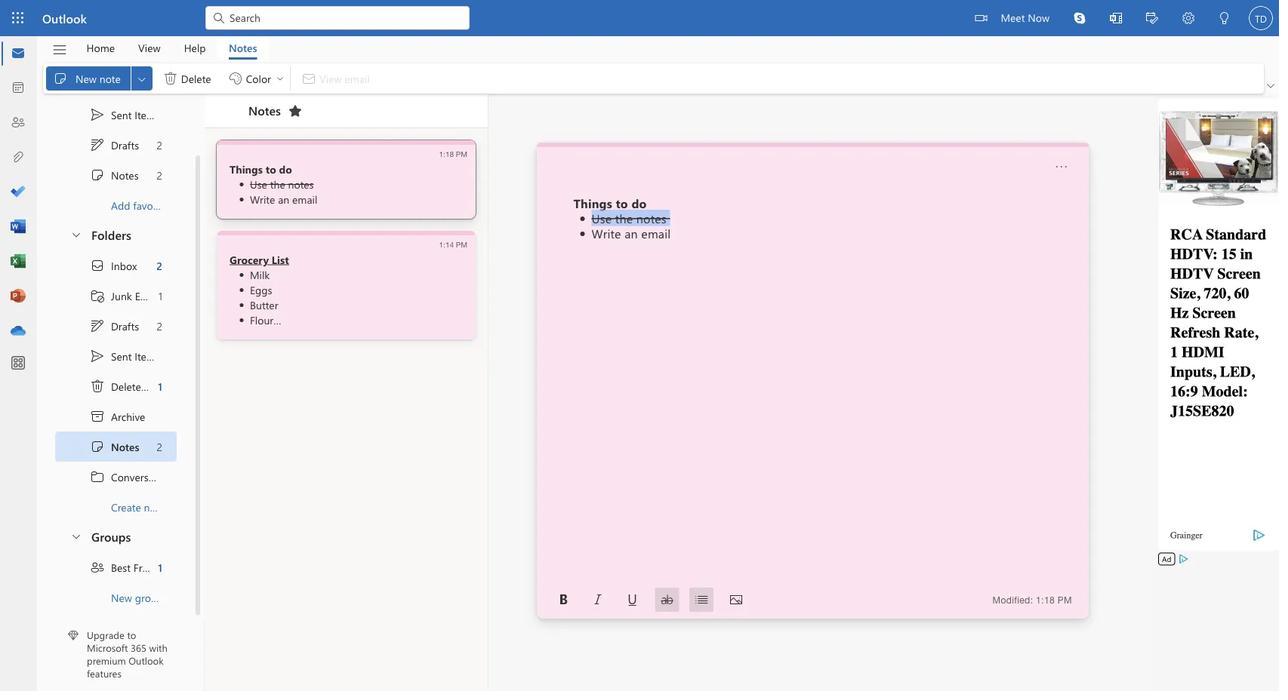 Task type: locate. For each thing, give the bounding box(es) containing it.
1 right 'junk'
[[158, 289, 162, 303]]

1 vertical spatial write
[[592, 225, 621, 241]]

pm for grocery list
[[456, 240, 468, 249]]

1 for junk email
[[158, 379, 162, 393]]

1 vertical spatial  sent items
[[90, 349, 160, 364]]

1  tree item from the top
[[55, 160, 177, 190]]

items for 2nd  tree item from the bottom
[[135, 107, 160, 121]]

 down  button
[[53, 71, 68, 86]]

 sent items inside tree
[[90, 349, 160, 364]]

2 1 from the top
[[158, 379, 162, 393]]

0 vertical spatial do
[[279, 162, 292, 176]]

Search for email, meetings, files and more. field
[[228, 10, 461, 25]]

td image
[[1249, 6, 1274, 30]]

1 vertical spatial things
[[574, 195, 613, 211]]

meet
[[1001, 10, 1025, 24]]


[[136, 73, 148, 85], [276, 74, 285, 83], [70, 228, 82, 240], [70, 530, 82, 542]]

pm inside 1:14 pm grocery list milk eggs butter flour
[[456, 240, 468, 249]]

0 horizontal spatial 
[[90, 379, 105, 394]]

2  sent items from the top
[[90, 349, 160, 364]]

write
[[250, 192, 275, 206], [592, 225, 621, 241]]

notes
[[288, 177, 314, 191], [637, 210, 667, 226]]

 search field
[[205, 0, 470, 34]]

0 vertical spatial  notes
[[90, 167, 139, 182]]

 tree item down 'note' at the left
[[55, 99, 177, 130]]

0 horizontal spatial to
[[127, 629, 136, 642]]

0 vertical spatial outlook
[[42, 10, 87, 26]]

 left delete
[[163, 71, 178, 86]]

calendar image
[[11, 81, 26, 96]]

notes left "" at the left of the page
[[249, 102, 281, 118]]

 notes down  tree item
[[90, 439, 139, 454]]

tab list containing home
[[75, 36, 269, 60]]

 tree item
[[55, 462, 177, 492]]

 drafts inside tree
[[90, 318, 139, 334]]

1 vertical spatial sent
[[111, 349, 132, 363]]


[[90, 469, 105, 485]]

to inside things to do use the notes write an email
[[616, 195, 628, 211]]

 button
[[551, 588, 576, 613]]

items up  deleted items
[[135, 349, 160, 363]]

things
[[230, 162, 263, 176], [574, 195, 613, 211]]

0 vertical spatial an
[[278, 192, 289, 206]]

sent down 'note' at the left
[[111, 107, 132, 121]]

1 vertical spatial  drafts
[[90, 318, 139, 334]]

0 vertical spatial 
[[163, 71, 178, 86]]


[[731, 594, 743, 607]]

drafts down  junk email 1
[[111, 319, 139, 333]]

1 horizontal spatial write
[[592, 225, 621, 241]]

0 vertical spatial to
[[266, 162, 276, 176]]

upgrade
[[87, 629, 125, 642]]

2  button from the top
[[63, 522, 88, 550]]

0 horizontal spatial things
[[230, 162, 263, 176]]

2 drafts from the top
[[111, 319, 139, 333]]

notes down archive
[[111, 440, 139, 454]]

2
[[157, 138, 162, 152], [157, 168, 162, 182], [157, 259, 162, 273], [157, 319, 162, 333], [157, 440, 162, 454]]

 down  new note
[[90, 107, 105, 122]]

view
[[138, 41, 161, 55]]

2 vertical spatial pm
[[1058, 595, 1073, 606]]

tree containing 
[[55, 250, 194, 522]]

use inside 1:18 pm things to do use the notes write an email
[[250, 177, 267, 191]]

1 horizontal spatial 1:18
[[1036, 595, 1055, 606]]

0 horizontal spatial new
[[76, 71, 97, 85]]

items inside  deleted items
[[150, 379, 176, 393]]

 down view button at top left
[[136, 73, 148, 85]]


[[90, 137, 105, 152], [90, 318, 105, 334]]


[[1110, 12, 1123, 24]]

4 2 from the top
[[157, 319, 162, 333]]

 drafts for 
[[90, 137, 139, 152]]

1 vertical spatial use
[[592, 210, 612, 226]]

0 vertical spatial 1:18
[[439, 150, 454, 158]]

1 vertical spatial 
[[90, 349, 105, 364]]

outlook
[[42, 10, 87, 26], [129, 655, 164, 668]]


[[696, 594, 708, 607]]

1 horizontal spatial notes
[[637, 210, 667, 226]]

use
[[250, 177, 267, 191], [592, 210, 612, 226]]

1 vertical spatial 
[[90, 318, 105, 334]]

to do image
[[11, 185, 26, 200]]

1 sent from the top
[[111, 107, 132, 121]]

create new folder
[[111, 500, 194, 514]]

1 horizontal spatial the
[[616, 210, 633, 226]]

do
[[279, 162, 292, 176], [632, 195, 647, 211]]


[[212, 11, 227, 26]]

groups tree item
[[55, 522, 177, 553]]

0 vertical spatial write
[[250, 192, 275, 206]]

new inside tree item
[[111, 591, 132, 605]]

1 right "deleted"
[[158, 379, 162, 393]]

1 vertical spatial do
[[632, 195, 647, 211]]

 drafts down  tree item
[[90, 318, 139, 334]]

2  from the top
[[90, 349, 105, 364]]

1 horizontal spatial things
[[574, 195, 613, 211]]

0 vertical spatial  sent items
[[90, 107, 160, 122]]

5 2 from the top
[[157, 440, 162, 454]]

0 vertical spatial 
[[90, 137, 105, 152]]

group
[[135, 591, 163, 605]]

 tree item
[[55, 99, 177, 130], [55, 341, 177, 371]]

0 vertical spatial the
[[270, 177, 285, 191]]

notes up add
[[111, 168, 139, 182]]

word image
[[11, 220, 26, 235]]

do inside things to do use the notes write an email
[[632, 195, 647, 211]]

2 vertical spatial items
[[150, 379, 176, 393]]

1 horizontal spatial to
[[266, 162, 276, 176]]

with
[[149, 642, 168, 655]]

1 vertical spatial to
[[616, 195, 628, 211]]

0 vertical spatial items
[[135, 107, 160, 121]]

 tree item
[[55, 250, 177, 281]]

new left 'note' at the left
[[76, 71, 97, 85]]

1 for folders
[[158, 561, 162, 575]]

3 1 from the top
[[158, 561, 162, 575]]

archive
[[111, 410, 145, 424]]

1:18 inside edit note starting with things to do main content
[[1036, 595, 1055, 606]]

1 drafts from the top
[[111, 138, 139, 152]]

 delete
[[163, 71, 211, 86]]

1 inside  tree item
[[158, 561, 162, 575]]

home
[[86, 41, 115, 55]]

1 horizontal spatial new
[[111, 591, 132, 605]]

2 horizontal spatial to
[[616, 195, 628, 211]]

0 vertical spatial  drafts
[[90, 137, 139, 152]]

 tree item up add
[[55, 160, 177, 190]]

1 horizontal spatial do
[[632, 195, 647, 211]]

0 vertical spatial  button
[[63, 220, 88, 248]]

0 horizontal spatial outlook
[[42, 10, 87, 26]]

 archive
[[90, 409, 145, 424]]

sent
[[111, 107, 132, 121], [111, 349, 132, 363]]

0 horizontal spatial an
[[278, 192, 289, 206]]

 tree item up "deleted"
[[55, 341, 177, 371]]

an inside 1:18 pm things to do use the notes write an email
[[278, 192, 289, 206]]

 left the folders
[[70, 228, 82, 240]]

1:14 pm grocery list milk eggs butter flour
[[230, 240, 468, 327]]

 tree item
[[55, 160, 177, 190], [55, 432, 177, 462]]

0 vertical spatial sent
[[111, 107, 132, 121]]

powerpoint image
[[11, 289, 26, 304]]

0 horizontal spatial use
[[250, 177, 267, 191]]

edit note starting with things to do main content
[[537, 143, 1089, 619]]

 drafts
[[90, 137, 139, 152], [90, 318, 139, 334]]

 button
[[1135, 0, 1171, 38]]

1 vertical spatial outlook
[[129, 655, 164, 668]]

 up add favorite tree item
[[90, 167, 105, 182]]


[[90, 288, 105, 303]]


[[163, 71, 178, 86], [90, 379, 105, 394]]

pm inside 1:18 pm things to do use the notes write an email
[[456, 150, 468, 158]]


[[90, 560, 105, 575]]

notes
[[229, 41, 257, 55], [249, 102, 281, 118], [111, 168, 139, 182], [111, 440, 139, 454]]

1 horizontal spatial outlook
[[129, 655, 164, 668]]

0 vertical spatial  tree item
[[55, 160, 177, 190]]

 button
[[1098, 0, 1135, 38]]


[[53, 71, 68, 86], [90, 167, 105, 182], [90, 439, 105, 454]]

 inside edit "group"
[[163, 71, 178, 86]]


[[1056, 161, 1068, 173]]

0 vertical spatial new
[[76, 71, 97, 85]]

 inside tree
[[90, 318, 105, 334]]

 for 
[[90, 318, 105, 334]]


[[228, 71, 243, 86]]

 button inside groups tree item
[[63, 522, 88, 550]]

2 vertical spatial 
[[90, 439, 105, 454]]

 button
[[283, 99, 307, 123]]

0 horizontal spatial do
[[279, 162, 292, 176]]

1 vertical spatial 
[[90, 379, 105, 394]]

set your advertising preferences image
[[1178, 554, 1190, 566]]

add favorite tree item
[[55, 190, 177, 220]]

notes 
[[249, 102, 303, 119]]


[[1268, 82, 1275, 90]]

things inside 1:18 pm things to do use the notes write an email
[[230, 162, 263, 176]]

premium features image
[[68, 631, 79, 642]]

 drafts for 
[[90, 318, 139, 334]]

 up add favorite tree item
[[90, 137, 105, 152]]

2  from the top
[[90, 318, 105, 334]]

 down 
[[90, 439, 105, 454]]

2  drafts from the top
[[90, 318, 139, 334]]

1:18
[[439, 150, 454, 158], [1036, 595, 1055, 606]]

list
[[272, 253, 289, 267]]

email
[[135, 289, 160, 303]]

1 vertical spatial drafts
[[111, 319, 139, 333]]

0 vertical spatial  tree item
[[55, 99, 177, 130]]

items down  popup button
[[135, 107, 160, 121]]

2 sent from the top
[[111, 349, 132, 363]]

things inside things to do use the notes write an email
[[574, 195, 613, 211]]

butter
[[250, 298, 278, 312]]

tab list
[[75, 36, 269, 60]]

1 1 from the top
[[158, 289, 162, 303]]


[[1219, 12, 1231, 24]]

pm for things to do
[[456, 150, 468, 158]]

1 vertical spatial the
[[616, 210, 633, 226]]

0 vertical spatial things
[[230, 162, 263, 176]]

 up 
[[90, 379, 105, 394]]

1 inside  tree item
[[158, 379, 162, 393]]

 up  tree item in the left of the page
[[90, 349, 105, 364]]

meet now
[[1001, 10, 1050, 24]]

drafts up add
[[111, 138, 139, 152]]

 inside groups tree item
[[70, 530, 82, 542]]

0 horizontal spatial email
[[292, 192, 317, 206]]

 left groups
[[70, 530, 82, 542]]

notes inside button
[[229, 41, 257, 55]]

0 vertical spatial use
[[250, 177, 267, 191]]

to
[[266, 162, 276, 176], [616, 195, 628, 211], [127, 629, 136, 642]]

1 vertical spatial notes
[[637, 210, 667, 226]]

notes up 
[[229, 41, 257, 55]]

groups
[[91, 528, 131, 544]]

 right color
[[276, 74, 285, 83]]

1  tree item from the top
[[55, 130, 177, 160]]

 button inside folders tree item
[[63, 220, 88, 248]]

do inside 1:18 pm things to do use the notes write an email
[[279, 162, 292, 176]]

0 horizontal spatial write
[[250, 192, 275, 206]]

 tree item down 'junk'
[[55, 311, 177, 341]]

0 vertical spatial  tree item
[[55, 130, 177, 160]]

3 2 from the top
[[157, 259, 162, 273]]

the
[[270, 177, 285, 191], [616, 210, 633, 226]]

items right "deleted"
[[150, 379, 176, 393]]

1 vertical spatial new
[[111, 591, 132, 605]]

 tree item
[[55, 553, 177, 583]]

0 vertical spatial drafts
[[111, 138, 139, 152]]

1  from the top
[[90, 137, 105, 152]]

 button left groups
[[63, 522, 88, 550]]

 inside tree item
[[90, 379, 105, 394]]

email
[[292, 192, 317, 206], [642, 225, 671, 241]]

drafts inside tree
[[111, 319, 139, 333]]

outlook inside upgrade to microsoft 365 with premium outlook features
[[129, 655, 164, 668]]

 notes up add favorite tree item
[[90, 167, 139, 182]]

 tree item
[[55, 371, 177, 401]]


[[557, 594, 570, 607]]

the inside 1:18 pm things to do use the notes write an email
[[270, 177, 285, 191]]

1 vertical spatial email
[[642, 225, 671, 241]]

 button
[[655, 588, 679, 613]]

0 horizontal spatial the
[[270, 177, 285, 191]]

 button left the folders
[[63, 220, 88, 248]]

0 vertical spatial email
[[292, 192, 317, 206]]

2  tree item from the top
[[55, 432, 177, 462]]

1 vertical spatial  tree item
[[55, 432, 177, 462]]

0 vertical spatial 
[[90, 107, 105, 122]]

notes inside 1:18 pm things to do use the notes write an email
[[288, 177, 314, 191]]

2 inside  tree item
[[157, 259, 162, 273]]

1 horizontal spatial an
[[625, 225, 638, 241]]

 notes
[[90, 167, 139, 182], [90, 439, 139, 454]]

2 2 from the top
[[157, 168, 162, 182]]

1 up group
[[158, 561, 162, 575]]

0 horizontal spatial notes
[[288, 177, 314, 191]]

 down 
[[90, 318, 105, 334]]

to inside 1:18 pm things to do use the notes write an email
[[266, 162, 276, 176]]

1 2 from the top
[[157, 138, 162, 152]]

styles toolbar toolbar
[[546, 588, 754, 613]]

 tree item
[[55, 281, 177, 311]]

2  tree item from the top
[[55, 311, 177, 341]]

use inside things to do use the notes write an email
[[592, 210, 612, 226]]

1 vertical spatial 1:18
[[1036, 595, 1055, 606]]

2 for 2nd  tree item from the top
[[157, 440, 162, 454]]

1 vertical spatial  tree item
[[55, 341, 177, 371]]

2 vertical spatial 1
[[158, 561, 162, 575]]

 tree item
[[55, 130, 177, 160], [55, 311, 177, 341]]

 for  delete
[[163, 71, 178, 86]]


[[52, 42, 68, 58]]

1 horizontal spatial email
[[642, 225, 671, 241]]

 drafts up add favorite tree item
[[90, 137, 139, 152]]

1 vertical spatial  tree item
[[55, 311, 177, 341]]

0 vertical spatial notes
[[288, 177, 314, 191]]

sent up  tree item in the left of the page
[[111, 349, 132, 363]]

1 horizontal spatial use
[[592, 210, 612, 226]]

tree
[[55, 250, 194, 522]]

 sent items up "deleted"
[[90, 349, 160, 364]]

 inbox
[[90, 258, 137, 273]]

Editing note text field
[[574, 195, 1051, 582]]

0 horizontal spatial 1:18
[[439, 150, 454, 158]]

pm
[[456, 150, 468, 158], [456, 240, 468, 249], [1058, 595, 1073, 606]]

to inside upgrade to microsoft 365 with premium outlook features
[[127, 629, 136, 642]]

2 for 2nd  tree item from the bottom
[[157, 168, 162, 182]]

new inside  new note
[[76, 71, 97, 85]]

1  button from the top
[[63, 220, 88, 248]]

0 vertical spatial 1
[[158, 289, 162, 303]]

 button
[[1171, 0, 1207, 38]]


[[90, 107, 105, 122], [90, 349, 105, 364]]

1 horizontal spatial 
[[163, 71, 178, 86]]

application
[[0, 0, 1280, 692]]

new group
[[111, 591, 163, 605]]

 button
[[621, 588, 645, 613]]

 sent items
[[90, 107, 160, 122], [90, 349, 160, 364]]

0 vertical spatial pm
[[456, 150, 468, 158]]

1  sent items from the top
[[90, 107, 160, 122]]

outlook inside banner
[[42, 10, 87, 26]]

 for 
[[90, 137, 105, 152]]

1 vertical spatial  button
[[63, 522, 88, 550]]


[[976, 12, 988, 24]]

1 vertical spatial items
[[135, 349, 160, 363]]

1 vertical spatial 1
[[158, 379, 162, 393]]

 for  deleted items
[[90, 379, 105, 394]]

items for 2nd  tree item from the top
[[135, 349, 160, 363]]

2  notes from the top
[[90, 439, 139, 454]]

2 for  tree item for 
[[157, 319, 162, 333]]

0 vertical spatial 
[[53, 71, 68, 86]]

2 vertical spatial to
[[127, 629, 136, 642]]

 tree item up add favorite tree item
[[55, 130, 177, 160]]

1 vertical spatial  notes
[[90, 439, 139, 454]]

outlook up  button
[[42, 10, 87, 26]]

outlook right premium
[[129, 655, 164, 668]]

1 vertical spatial an
[[625, 225, 638, 241]]

365
[[131, 642, 147, 655]]

 tree item down " archive"
[[55, 432, 177, 462]]

 tree item for 
[[55, 311, 177, 341]]

1  drafts from the top
[[90, 137, 139, 152]]

eggs
[[250, 283, 272, 297]]

create new folder tree item
[[55, 492, 194, 522]]

new left group
[[111, 591, 132, 605]]

things to do use the notes write an email
[[574, 195, 671, 241]]

milk
[[250, 268, 270, 282]]

 sent items down 'note' at the left
[[90, 107, 160, 122]]

1 vertical spatial pm
[[456, 240, 468, 249]]

2  tree item from the top
[[55, 341, 177, 371]]

 button
[[63, 220, 88, 248], [63, 522, 88, 550]]



Task type: describe. For each thing, give the bounding box(es) containing it.
 sent items for 2nd  tree item from the top
[[90, 349, 160, 364]]

mail image
[[11, 46, 26, 61]]

 button
[[45, 37, 75, 63]]

1  notes from the top
[[90, 167, 139, 182]]

notes inside tree
[[111, 440, 139, 454]]

deleted
[[111, 379, 147, 393]]

drafts for 
[[111, 319, 139, 333]]


[[661, 594, 673, 607]]

notes heading
[[229, 94, 307, 128]]

 button
[[1062, 0, 1098, 36]]

1:18 pm things to do use the notes write an email
[[230, 150, 468, 206]]

pm inside edit note starting with things to do main content
[[1058, 595, 1073, 606]]

notes inside things to do use the notes write an email
[[637, 210, 667, 226]]

now
[[1028, 10, 1050, 24]]

2 for  tree item
[[157, 259, 162, 273]]

to for upgrade to microsoft 365 with premium outlook features
[[127, 629, 136, 642]]

 button
[[1265, 79, 1278, 94]]

2 for  tree item for 
[[157, 138, 162, 152]]


[[1074, 12, 1086, 24]]

junk
[[111, 289, 132, 303]]

write inside things to do use the notes write an email
[[592, 225, 621, 241]]

 deleted items
[[90, 379, 176, 394]]

application containing outlook
[[0, 0, 1280, 692]]

left-rail-appbar navigation
[[3, 36, 33, 349]]

outlook banner
[[0, 0, 1280, 38]]

features
[[87, 667, 122, 681]]

write inside 1:18 pm things to do use the notes write an email
[[250, 192, 275, 206]]

1 inside  junk email 1
[[158, 289, 162, 303]]

1:14
[[439, 240, 454, 249]]

notes inside notes 
[[249, 102, 281, 118]]

email inside things to do use the notes write an email
[[642, 225, 671, 241]]

 button
[[1207, 0, 1243, 38]]

tab list inside application
[[75, 36, 269, 60]]

 tree item
[[55, 401, 177, 432]]

view button
[[127, 36, 172, 60]]


[[1183, 12, 1195, 24]]

outlook link
[[42, 0, 87, 36]]

 inside edit "group"
[[53, 71, 68, 86]]

 button
[[724, 588, 749, 613]]

create
[[111, 500, 141, 514]]

folders tree item
[[55, 220, 177, 250]]

flour
[[250, 313, 274, 327]]

 button
[[586, 588, 610, 613]]

help
[[184, 41, 206, 55]]

notes button
[[218, 36, 269, 60]]


[[90, 258, 105, 273]]

 inside tree
[[90, 439, 105, 454]]

open note starting with: things to do last edited: 1:18 pm. tree item
[[217, 141, 476, 219]]


[[288, 103, 303, 119]]

 inside folders tree item
[[70, 228, 82, 240]]

upgrade to microsoft 365 with premium outlook features
[[87, 629, 168, 681]]

an inside things to do use the notes write an email
[[625, 225, 638, 241]]


[[627, 594, 639, 607]]

sent inside tree
[[111, 349, 132, 363]]

drafts for 
[[111, 138, 139, 152]]

:
[[1031, 595, 1034, 606]]

 inside tree
[[90, 349, 105, 364]]

excel image
[[11, 255, 26, 270]]

grocery
[[230, 253, 269, 267]]

1 vertical spatial 
[[90, 167, 105, 182]]

to for things to do use the notes write an email
[[616, 195, 628, 211]]

microsoft
[[87, 642, 128, 655]]

open note starting with: grocery list last edited: 1:14 pm. tree item
[[217, 231, 476, 340]]

 tree item for 
[[55, 130, 177, 160]]

 inside popup button
[[136, 73, 148, 85]]

modified : 1:18 pm
[[993, 595, 1073, 606]]


[[90, 409, 105, 424]]

email inside 1:18 pm things to do use the notes write an email
[[292, 192, 317, 206]]

 button for groups
[[63, 522, 88, 550]]

inbox
[[111, 259, 137, 273]]

color
[[246, 71, 271, 85]]

add favorite
[[111, 198, 168, 212]]


[[1147, 12, 1159, 24]]

the inside things to do use the notes write an email
[[616, 210, 633, 226]]

 color 
[[228, 71, 285, 86]]

onedrive image
[[11, 324, 26, 339]]

 button
[[690, 588, 714, 613]]

premium
[[87, 655, 126, 668]]

1  from the top
[[90, 107, 105, 122]]

new group tree item
[[55, 583, 177, 613]]

 button for folders
[[63, 220, 88, 248]]

1  tree item from the top
[[55, 99, 177, 130]]

note
[[100, 71, 121, 85]]

delete
[[181, 71, 211, 85]]

new
[[144, 500, 163, 514]]

ad
[[1163, 554, 1172, 565]]

files image
[[11, 150, 26, 165]]

folder
[[166, 500, 194, 514]]

 new note
[[53, 71, 121, 86]]

 button
[[1050, 155, 1074, 179]]

home button
[[75, 36, 126, 60]]

 sent items for 2nd  tree item from the bottom
[[90, 107, 160, 122]]

edit group
[[46, 63, 287, 94]]

folders
[[91, 226, 131, 242]]

 inside " color "
[[276, 74, 285, 83]]


[[592, 594, 604, 607]]

add
[[111, 198, 130, 212]]

 junk email 1
[[90, 288, 162, 303]]

 notes inside tree
[[90, 439, 139, 454]]

1:18 inside 1:18 pm things to do use the notes write an email
[[439, 150, 454, 158]]

help button
[[173, 36, 217, 60]]

modified
[[993, 595, 1031, 606]]

more apps image
[[11, 357, 26, 372]]

people image
[[11, 116, 26, 131]]

favorite
[[133, 198, 168, 212]]

 button
[[131, 66, 152, 91]]



Task type: vqa. For each thing, say whether or not it's contained in the screenshot.
 Day 
no



